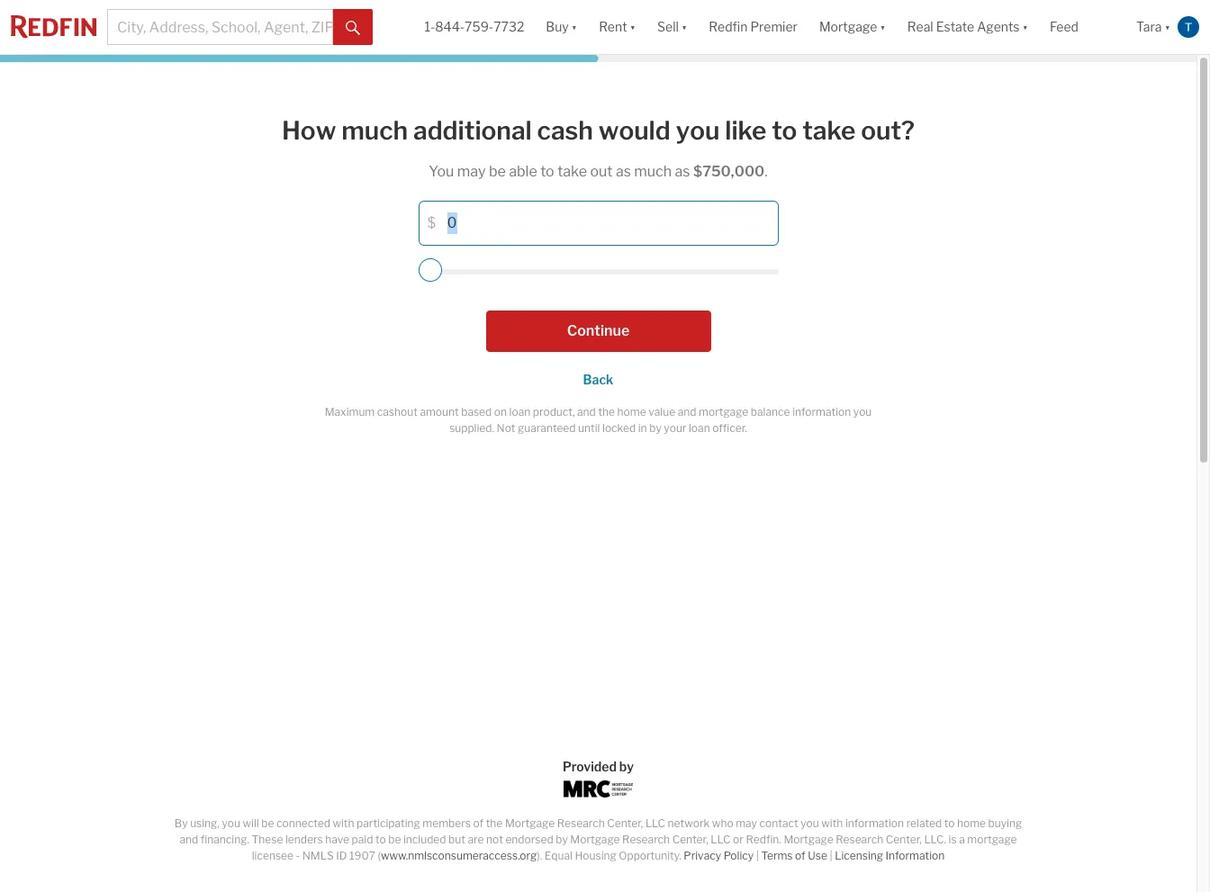 Task type: describe. For each thing, give the bounding box(es) containing it.
by inside maximum cashout amount based on loan product, and the home value and mortgage balance information you supplied. not guaranteed until locked in by your loan officer.
[[650, 421, 662, 435]]

amount
[[420, 405, 459, 419]]

policy
[[724, 849, 754, 863]]

7732
[[494, 19, 524, 35]]

included
[[403, 833, 446, 847]]

not
[[486, 833, 503, 847]]

information inside by using, you will be connected with participating members of the mortgage research center, llc network who may contact you with information related to home buying and financing. these lenders have paid to be included but are not endorsed by mortgage research center, llc or redfin. mortgage research center, llc. is a mortgage licensee - nmls id 1907 (
[[846, 817, 904, 830]]

have
[[325, 833, 349, 847]]

2 horizontal spatial research
[[836, 833, 884, 847]]

members
[[423, 817, 471, 830]]

is
[[949, 833, 957, 847]]

equal
[[545, 849, 573, 863]]

like
[[725, 115, 767, 146]]

redfin premier button
[[698, 0, 809, 54]]

2 | from the left
[[830, 849, 833, 863]]

based
[[461, 405, 492, 419]]

who
[[712, 817, 734, 830]]

mortgage up housing
[[570, 833, 620, 847]]

related
[[907, 817, 942, 830]]

1 vertical spatial much
[[634, 163, 672, 180]]

provided
[[563, 759, 617, 775]]

1 horizontal spatial be
[[388, 833, 401, 847]]

paid
[[352, 833, 373, 847]]

locked
[[603, 421, 636, 435]]

mortgage inside by using, you will be connected with participating members of the mortgage research center, llc network who may contact you with information related to home buying and financing. these lenders have paid to be included but are not endorsed by mortgage research center, llc or redfin. mortgage research center, llc. is a mortgage licensee - nmls id 1907 (
[[968, 833, 1017, 847]]

the inside maximum cashout amount based on loan product, and the home value and mortgage balance information you supplied. not guaranteed until locked in by your loan officer.
[[598, 405, 615, 419]]

to right like
[[772, 115, 797, 146]]

).
[[537, 849, 542, 863]]

you inside maximum cashout amount based on loan product, and the home value and mortgage balance information you supplied. not guaranteed until locked in by your loan officer.
[[854, 405, 872, 419]]

submit search image
[[346, 20, 360, 35]]

you may be able to take out as much as $ 750,000 .
[[429, 163, 768, 180]]

would
[[599, 115, 671, 146]]

mortgage inside maximum cashout amount based on loan product, and the home value and mortgage balance information you supplied. not guaranteed until locked in by your loan officer.
[[699, 405, 749, 419]]

mortgage up endorsed
[[505, 817, 555, 830]]

tara ▾
[[1137, 19, 1171, 35]]

0 vertical spatial much
[[342, 115, 408, 146]]

redfin premier
[[709, 19, 798, 35]]

(
[[378, 849, 381, 863]]

redfin
[[709, 19, 748, 35]]

mortgage up use
[[784, 833, 834, 847]]

▾ for rent ▾
[[630, 19, 636, 35]]

sell ▾ button
[[647, 0, 698, 54]]

premier
[[751, 19, 798, 35]]

of for members
[[473, 817, 484, 830]]

llc.
[[924, 833, 947, 847]]

continue
[[567, 322, 630, 339]]

to up (
[[376, 833, 386, 847]]

on
[[494, 405, 507, 419]]

these
[[252, 833, 283, 847]]

continue button
[[486, 310, 711, 352]]

are
[[468, 833, 484, 847]]

2 horizontal spatial and
[[678, 405, 697, 419]]

but
[[449, 833, 466, 847]]

a
[[959, 833, 965, 847]]

privacy policy link
[[684, 849, 754, 863]]

1-844-759-7732
[[425, 19, 524, 35]]

your
[[664, 421, 687, 435]]

1 vertical spatial by
[[620, 759, 634, 775]]

mortgage inside dropdown button
[[820, 19, 878, 35]]

1 horizontal spatial center,
[[672, 833, 709, 847]]

real estate agents ▾ button
[[897, 0, 1039, 54]]

mortgage ▾
[[820, 19, 886, 35]]

contact
[[760, 817, 799, 830]]

home inside by using, you will be connected with participating members of the mortgage research center, llc network who may contact you with information related to home buying and financing. these lenders have paid to be included but are not endorsed by mortgage research center, llc or redfin. mortgage research center, llc. is a mortgage licensee - nmls id 1907 (
[[957, 817, 986, 830]]

▾ for buy ▾
[[572, 19, 577, 35]]

endorsed
[[506, 833, 554, 847]]

sell
[[658, 19, 679, 35]]

real
[[908, 19, 934, 35]]

may inside by using, you will be connected with participating members of the mortgage research center, llc network who may contact you with information related to home buying and financing. these lenders have paid to be included but are not endorsed by mortgage research center, llc or redfin. mortgage research center, llc. is a mortgage licensee - nmls id 1907 (
[[736, 817, 757, 830]]

information
[[886, 849, 945, 863]]

not
[[497, 421, 516, 435]]

www.nmlsconsumeraccess.org link
[[381, 849, 537, 863]]

▾ for sell ▾
[[682, 19, 687, 35]]

▾ for mortgage ▾
[[880, 19, 886, 35]]

by
[[175, 817, 188, 830]]

844-
[[435, 19, 465, 35]]

value
[[649, 405, 676, 419]]

lenders
[[285, 833, 323, 847]]

tara
[[1137, 19, 1162, 35]]

1 horizontal spatial and
[[577, 405, 596, 419]]

mortgage research center image
[[563, 781, 634, 798]]

cash
[[537, 115, 593, 146]]

1-844-759-7732 link
[[425, 19, 524, 35]]

in
[[638, 421, 647, 435]]

1 vertical spatial be
[[261, 817, 274, 830]]

redfin.
[[746, 833, 782, 847]]

product,
[[533, 405, 575, 419]]

real estate agents ▾ link
[[908, 0, 1029, 54]]

to right the able
[[541, 163, 555, 180]]

until
[[578, 421, 600, 435]]

use
[[808, 849, 828, 863]]



Task type: vqa. For each thing, say whether or not it's contained in the screenshot.
error
no



Task type: locate. For each thing, give the bounding box(es) containing it.
agents
[[977, 19, 1020, 35]]

www.nmlsconsumeraccess.org ). equal housing opportunity. privacy policy | terms of use | licensing information
[[381, 849, 945, 863]]

6 ▾ from the left
[[1165, 19, 1171, 35]]

1 horizontal spatial of
[[795, 849, 806, 863]]

0 horizontal spatial research
[[557, 817, 605, 830]]

and down by
[[180, 833, 198, 847]]

0 vertical spatial information
[[793, 405, 851, 419]]

| right use
[[830, 849, 833, 863]]

estate
[[936, 19, 975, 35]]

buy ▾ button
[[535, 0, 588, 54]]

llc
[[646, 817, 666, 830], [711, 833, 731, 847]]

housing
[[575, 849, 617, 863]]

759-
[[465, 19, 494, 35]]

1 vertical spatial may
[[736, 817, 757, 830]]

nmls
[[302, 849, 334, 863]]

buy ▾ button
[[546, 0, 577, 54]]

0 horizontal spatial with
[[333, 817, 354, 830]]

center, up the 'opportunity.'
[[607, 817, 643, 830]]

|
[[756, 849, 759, 863], [830, 849, 833, 863]]

how much additional cash would you like to take out?
[[282, 115, 915, 146]]

guaranteed
[[518, 421, 576, 435]]

network
[[668, 817, 710, 830]]

licensing information link
[[835, 849, 945, 863]]

cashout
[[377, 405, 418, 419]]

research up housing
[[557, 817, 605, 830]]

by up equal
[[556, 833, 568, 847]]

0 horizontal spatial the
[[486, 817, 503, 830]]

buying
[[989, 817, 1022, 830]]

home up a
[[957, 817, 986, 830]]

of for terms
[[795, 849, 806, 863]]

1 horizontal spatial may
[[736, 817, 757, 830]]

1 vertical spatial of
[[795, 849, 806, 863]]

home inside maximum cashout amount based on loan product, and the home value and mortgage balance information you supplied. not guaranteed until locked in by your loan officer.
[[617, 405, 646, 419]]

to
[[772, 115, 797, 146], [541, 163, 555, 180], [945, 817, 955, 830], [376, 833, 386, 847]]

rent ▾ button
[[599, 0, 636, 54]]

real estate agents ▾
[[908, 19, 1029, 35]]

0 horizontal spatial be
[[261, 817, 274, 830]]

www.nmlsconsumeraccess.org
[[381, 849, 537, 863]]

0 horizontal spatial by
[[556, 833, 568, 847]]

0 vertical spatial by
[[650, 421, 662, 435]]

research up the licensing
[[836, 833, 884, 847]]

slider
[[418, 258, 442, 282]]

the up locked at the top
[[598, 405, 615, 419]]

out
[[590, 163, 613, 180]]

participating
[[357, 817, 420, 830]]

.
[[765, 163, 768, 180]]

2 ▾ from the left
[[630, 19, 636, 35]]

buy
[[546, 19, 569, 35]]

rent
[[599, 19, 627, 35]]

privacy
[[684, 849, 722, 863]]

1 horizontal spatial much
[[634, 163, 672, 180]]

mortgage
[[820, 19, 878, 35], [505, 817, 555, 830], [570, 833, 620, 847], [784, 833, 834, 847]]

as left $
[[675, 163, 690, 180]]

you
[[429, 163, 454, 180]]

much right how
[[342, 115, 408, 146]]

1 horizontal spatial with
[[822, 817, 843, 830]]

1 horizontal spatial home
[[957, 817, 986, 830]]

| down redfin.
[[756, 849, 759, 863]]

and inside by using, you will be connected with participating members of the mortgage research center, llc network who may contact you with information related to home buying and financing. these lenders have paid to be included but are not endorsed by mortgage research center, llc or redfin. mortgage research center, llc. is a mortgage licensee - nmls id 1907 (
[[180, 833, 198, 847]]

0 vertical spatial home
[[617, 405, 646, 419]]

▾ right agents
[[1023, 19, 1029, 35]]

750,000
[[703, 163, 765, 180]]

buy ▾
[[546, 19, 577, 35]]

0 horizontal spatial of
[[473, 817, 484, 830]]

▾ for tara ▾
[[1165, 19, 1171, 35]]

the
[[598, 405, 615, 419], [486, 817, 503, 830]]

maximum
[[325, 405, 375, 419]]

center,
[[607, 817, 643, 830], [672, 833, 709, 847], [886, 833, 922, 847]]

1 vertical spatial the
[[486, 817, 503, 830]]

may right you
[[457, 163, 486, 180]]

or
[[733, 833, 744, 847]]

terms of use link
[[761, 849, 828, 863]]

4 ▾ from the left
[[880, 19, 886, 35]]

0 horizontal spatial home
[[617, 405, 646, 419]]

supplied.
[[450, 421, 494, 435]]

1 horizontal spatial as
[[675, 163, 690, 180]]

to up is
[[945, 817, 955, 830]]

by up mortgage research center image
[[620, 759, 634, 775]]

and up the your
[[678, 405, 697, 419]]

2 with from the left
[[822, 817, 843, 830]]

1 horizontal spatial |
[[830, 849, 833, 863]]

as right out
[[616, 163, 631, 180]]

be down participating
[[388, 833, 401, 847]]

2 horizontal spatial center,
[[886, 833, 922, 847]]

1 vertical spatial mortgage
[[968, 833, 1017, 847]]

llc up the 'opportunity.'
[[646, 817, 666, 830]]

be left the able
[[489, 163, 506, 180]]

1 horizontal spatial by
[[620, 759, 634, 775]]

0 horizontal spatial much
[[342, 115, 408, 146]]

-
[[296, 849, 300, 863]]

1 | from the left
[[756, 849, 759, 863]]

0 vertical spatial llc
[[646, 817, 666, 830]]

0 horizontal spatial mortgage
[[699, 405, 749, 419]]

▾ right buy
[[572, 19, 577, 35]]

terms
[[761, 849, 793, 863]]

0 horizontal spatial as
[[616, 163, 631, 180]]

the inside by using, you will be connected with participating members of the mortgage research center, llc network who may contact you with information related to home buying and financing. these lenders have paid to be included but are not endorsed by mortgage research center, llc or redfin. mortgage research center, llc. is a mortgage licensee - nmls id 1907 (
[[486, 817, 503, 830]]

▾ right tara
[[1165, 19, 1171, 35]]

1-
[[425, 19, 435, 35]]

0 horizontal spatial center,
[[607, 817, 643, 830]]

be up these
[[261, 817, 274, 830]]

the up not
[[486, 817, 503, 830]]

able
[[509, 163, 537, 180]]

▾ right the rent
[[630, 19, 636, 35]]

by inside by using, you will be connected with participating members of the mortgage research center, llc network who may contact you with information related to home buying and financing. these lenders have paid to be included but are not endorsed by mortgage research center, llc or redfin. mortgage research center, llc. is a mortgage licensee - nmls id 1907 (
[[556, 833, 568, 847]]

3 ▾ from the left
[[682, 19, 687, 35]]

center, down network
[[672, 833, 709, 847]]

of inside by using, you will be connected with participating members of the mortgage research center, llc network who may contact you with information related to home buying and financing. these lenders have paid to be included but are not endorsed by mortgage research center, llc or redfin. mortgage research center, llc. is a mortgage licensee - nmls id 1907 (
[[473, 817, 484, 830]]

may up or
[[736, 817, 757, 830]]

1 with from the left
[[333, 817, 354, 830]]

2 vertical spatial by
[[556, 833, 568, 847]]

City, Address, School, Agent, ZIP search field
[[107, 9, 333, 45]]

$
[[693, 163, 703, 180]]

home up in on the right top of page
[[617, 405, 646, 419]]

center, up information
[[886, 833, 922, 847]]

sell ▾
[[658, 19, 687, 35]]

How much additional cash would you like to take out? text field
[[418, 200, 779, 246]]

1 as from the left
[[616, 163, 631, 180]]

financing.
[[201, 833, 249, 847]]

mortgage down buying
[[968, 833, 1017, 847]]

by right in on the right top of page
[[650, 421, 662, 435]]

take out?
[[803, 115, 915, 146]]

with
[[333, 817, 354, 830], [822, 817, 843, 830]]

1 vertical spatial llc
[[711, 833, 731, 847]]

with up use
[[822, 817, 843, 830]]

of left use
[[795, 849, 806, 863]]

mortgage ▾ button
[[820, 0, 886, 54]]

information inside maximum cashout amount based on loan product, and the home value and mortgage balance information you supplied. not guaranteed until locked in by your loan officer.
[[793, 405, 851, 419]]

1 horizontal spatial the
[[598, 405, 615, 419]]

rent ▾
[[599, 19, 636, 35]]

of up are on the left bottom of the page
[[473, 817, 484, 830]]

mortgage ▾ button
[[809, 0, 897, 54]]

2 horizontal spatial by
[[650, 421, 662, 435]]

1907
[[349, 849, 375, 863]]

much
[[342, 115, 408, 146], [634, 163, 672, 180]]

user photo image
[[1178, 16, 1200, 38]]

loan
[[509, 405, 531, 419]]

▾ right sell
[[682, 19, 687, 35]]

information
[[793, 405, 851, 419], [846, 817, 904, 830]]

2 vertical spatial be
[[388, 833, 401, 847]]

0 horizontal spatial and
[[180, 833, 198, 847]]

1 vertical spatial home
[[957, 817, 986, 830]]

research
[[557, 817, 605, 830], [622, 833, 670, 847], [836, 833, 884, 847]]

0 vertical spatial may
[[457, 163, 486, 180]]

by using, you will be connected with participating members of the mortgage research center, llc network who may contact you with information related to home buying and financing. these lenders have paid to be included but are not endorsed by mortgage research center, llc or redfin. mortgage research center, llc. is a mortgage licensee - nmls id 1907 (
[[175, 817, 1022, 863]]

2 as from the left
[[675, 163, 690, 180]]

1 horizontal spatial research
[[622, 833, 670, 847]]

1 horizontal spatial mortgage
[[968, 833, 1017, 847]]

information right balance
[[793, 405, 851, 419]]

mortgage up the loan officer. at the top right
[[699, 405, 749, 419]]

0 vertical spatial be
[[489, 163, 506, 180]]

back button
[[583, 372, 614, 387]]

2 horizontal spatial be
[[489, 163, 506, 180]]

provided by
[[563, 759, 634, 775]]

maximum cashout amount based on loan product, and the home value and mortgage balance information you supplied. not guaranteed until locked in by your loan officer.
[[325, 405, 872, 435]]

5 ▾ from the left
[[1023, 19, 1029, 35]]

as
[[616, 163, 631, 180], [675, 163, 690, 180]]

1 horizontal spatial llc
[[711, 833, 731, 847]]

llc up privacy policy link
[[711, 833, 731, 847]]

balance
[[751, 405, 790, 419]]

much down would at the top of page
[[634, 163, 672, 180]]

0 vertical spatial mortgage
[[699, 405, 749, 419]]

id
[[336, 849, 347, 863]]

0 horizontal spatial may
[[457, 163, 486, 180]]

of
[[473, 817, 484, 830], [795, 849, 806, 863]]

0 horizontal spatial llc
[[646, 817, 666, 830]]

additional
[[413, 115, 532, 146]]

sell ▾ button
[[658, 0, 687, 54]]

and up until
[[577, 405, 596, 419]]

1 ▾ from the left
[[572, 19, 577, 35]]

how
[[282, 115, 336, 146]]

▾ left real
[[880, 19, 886, 35]]

rent ▾ button
[[588, 0, 647, 54]]

research up the 'opportunity.'
[[622, 833, 670, 847]]

information up licensing information link
[[846, 817, 904, 830]]

mortgage left real
[[820, 19, 878, 35]]

1 vertical spatial information
[[846, 817, 904, 830]]

may
[[457, 163, 486, 180], [736, 817, 757, 830]]

mortgage
[[699, 405, 749, 419], [968, 833, 1017, 847]]

with up have
[[333, 817, 354, 830]]

0 horizontal spatial |
[[756, 849, 759, 863]]

0 vertical spatial of
[[473, 817, 484, 830]]

back
[[583, 372, 614, 387]]

0 vertical spatial the
[[598, 405, 615, 419]]

licensing
[[835, 849, 884, 863]]

feed
[[1050, 19, 1079, 35]]



